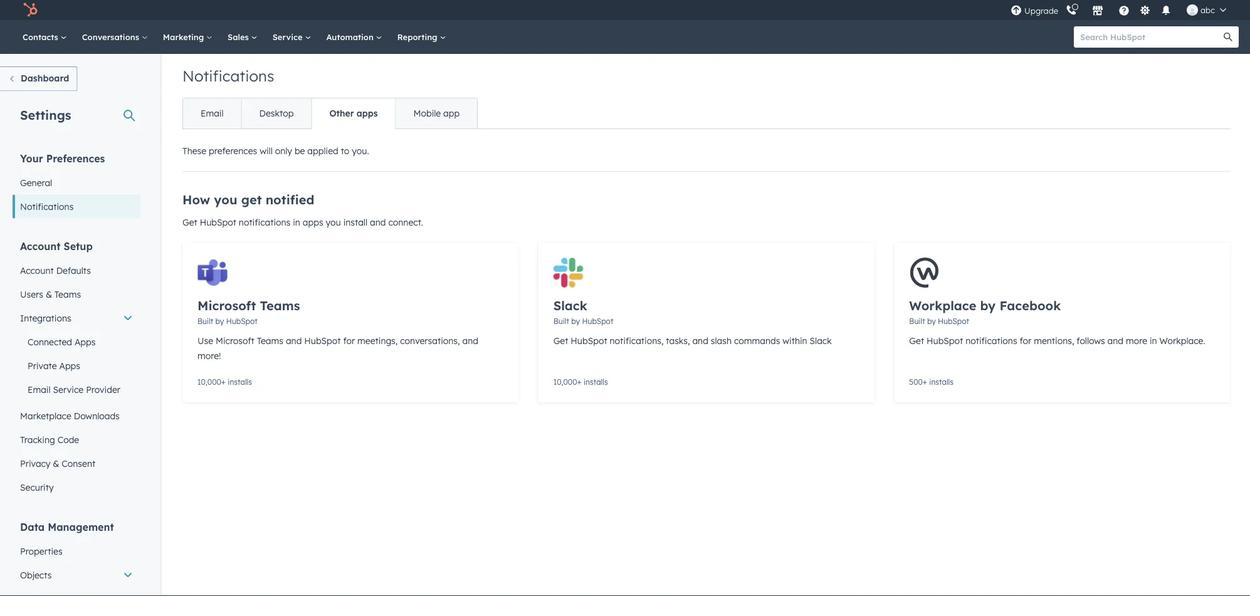 Task type: describe. For each thing, give the bounding box(es) containing it.
account defaults link
[[13, 259, 140, 282]]

how you get notified
[[182, 192, 314, 208]]

consent
[[62, 458, 95, 469]]

email for email
[[201, 108, 224, 119]]

mentions,
[[1034, 335, 1074, 346]]

1 vertical spatial you
[[326, 217, 341, 228]]

and down microsoft teams built by hubspot at left
[[286, 335, 302, 346]]

notifications,
[[610, 335, 664, 346]]

data management
[[20, 521, 114, 533]]

settings image
[[1139, 5, 1151, 17]]

your preferences element
[[13, 151, 140, 218]]

workplace by facebook built by hubspot
[[909, 298, 1061, 326]]

apps for private apps
[[59, 360, 80, 371]]

abc button
[[1179, 0, 1234, 20]]

defaults
[[56, 265, 91, 276]]

by inside slack built by hubspot
[[571, 317, 580, 326]]

0 horizontal spatial get
[[182, 217, 197, 228]]

marketplace
[[20, 410, 71, 421]]

marketplaces button
[[1085, 0, 1111, 20]]

built inside slack built by hubspot
[[553, 317, 569, 326]]

mobile app
[[413, 108, 460, 119]]

settings link
[[1137, 3, 1153, 17]]

only
[[275, 145, 292, 156]]

reporting link
[[390, 20, 454, 54]]

workplace
[[909, 298, 976, 313]]

contacts
[[23, 32, 61, 42]]

preferences
[[209, 145, 257, 156]]

10,000 + installs for built
[[553, 377, 608, 387]]

+ for microsoft
[[221, 377, 226, 387]]

use
[[197, 335, 213, 346]]

get for slack
[[553, 335, 568, 346]]

conversations link
[[74, 20, 155, 54]]

service inside account setup element
[[53, 384, 84, 395]]

microsoft teams built by hubspot
[[197, 298, 300, 326]]

general link
[[13, 171, 140, 195]]

Search HubSpot search field
[[1074, 26, 1228, 48]]

private
[[28, 360, 57, 371]]

slash
[[711, 335, 732, 346]]

and right conversations, on the bottom left
[[462, 335, 478, 346]]

hubspot inside microsoft teams built by hubspot
[[226, 317, 257, 326]]

mobile
[[413, 108, 441, 119]]

help button
[[1113, 0, 1135, 20]]

automation link
[[319, 20, 390, 54]]

management
[[48, 521, 114, 533]]

10,000 for microsoft teams
[[197, 377, 221, 387]]

marketplace downloads
[[20, 410, 120, 421]]

workplace.
[[1160, 335, 1205, 346]]

data
[[20, 521, 45, 533]]

by inside microsoft teams built by hubspot
[[215, 317, 224, 326]]

reporting
[[397, 32, 440, 42]]

microsoft inside use microsoft teams and hubspot for meetings, conversations, and more!
[[216, 335, 254, 346]]

code
[[57, 434, 79, 445]]

tasks,
[[666, 335, 690, 346]]

notifications for for
[[966, 335, 1017, 346]]

app
[[443, 108, 460, 119]]

privacy
[[20, 458, 50, 469]]

tracking code
[[20, 434, 79, 445]]

installs for by
[[929, 377, 954, 387]]

microsoft inside microsoft teams built by hubspot
[[197, 298, 256, 313]]

users & teams
[[20, 289, 81, 300]]

marketplace downloads link
[[13, 404, 140, 428]]

notifications link
[[13, 195, 140, 218]]

gary orlando image
[[1187, 4, 1198, 16]]

your
[[20, 152, 43, 165]]

get for workplace
[[909, 335, 924, 346]]

account setup
[[20, 240, 93, 252]]

hubspot image
[[23, 3, 38, 18]]

for inside use microsoft teams and hubspot for meetings, conversations, and more!
[[343, 335, 355, 346]]

dashboard link
[[0, 66, 77, 91]]

more!
[[197, 350, 221, 361]]

email service provider
[[28, 384, 120, 395]]

apps for connected apps
[[75, 336, 96, 347]]

tracking code link
[[13, 428, 140, 452]]

contacts link
[[15, 20, 74, 54]]

integrations
[[20, 313, 71, 323]]

privacy & consent
[[20, 458, 95, 469]]

users
[[20, 289, 43, 300]]

connected
[[28, 336, 72, 347]]

more
[[1126, 335, 1147, 346]]

other apps
[[329, 108, 378, 119]]

upgrade
[[1024, 6, 1058, 16]]

+ for workplace
[[923, 377, 927, 387]]

downloads
[[74, 410, 120, 421]]

apps inside 'other apps' button
[[357, 108, 378, 119]]

slack built by hubspot
[[553, 298, 613, 326]]

these
[[182, 145, 206, 156]]

private apps
[[28, 360, 80, 371]]

provider
[[86, 384, 120, 395]]

you.
[[352, 145, 369, 156]]

2 for from the left
[[1020, 335, 1031, 346]]

within
[[783, 335, 807, 346]]

abc
[[1201, 5, 1215, 15]]

built inside microsoft teams built by hubspot
[[197, 317, 213, 326]]

search image
[[1224, 33, 1233, 41]]

get hubspot notifications for mentions, follows and more in workplace.
[[909, 335, 1205, 346]]

hubspot inside slack built by hubspot
[[582, 317, 613, 326]]

and left slash
[[692, 335, 708, 346]]

connected apps link
[[13, 330, 140, 354]]

follows
[[1077, 335, 1105, 346]]

objects
[[20, 570, 52, 581]]

integrations button
[[13, 306, 140, 330]]

private apps link
[[13, 354, 140, 378]]

calling icon image
[[1066, 5, 1077, 16]]

these preferences will only be applied to you.
[[182, 145, 369, 156]]

email service provider link
[[13, 378, 140, 402]]

& for privacy
[[53, 458, 59, 469]]

settings
[[20, 107, 71, 123]]

facebook
[[1000, 298, 1061, 313]]

calling icon button
[[1061, 2, 1082, 18]]

use microsoft teams and hubspot for meetings, conversations, and more!
[[197, 335, 478, 361]]

marketing link
[[155, 20, 220, 54]]

service link
[[265, 20, 319, 54]]

get hubspot notifications in apps you install and connect.
[[182, 217, 423, 228]]

& for users
[[46, 289, 52, 300]]

will
[[260, 145, 273, 156]]



Task type: locate. For each thing, give the bounding box(es) containing it.
1 horizontal spatial service
[[273, 32, 305, 42]]

1 vertical spatial apps
[[59, 360, 80, 371]]

account for account setup
[[20, 240, 61, 252]]

installs
[[228, 377, 252, 387], [584, 377, 608, 387], [929, 377, 954, 387]]

get down slack built by hubspot
[[553, 335, 568, 346]]

sales
[[228, 32, 251, 42]]

teams inside microsoft teams built by hubspot
[[260, 298, 300, 313]]

navigation containing email
[[182, 98, 478, 129]]

2 horizontal spatial installs
[[929, 377, 954, 387]]

apps right other
[[357, 108, 378, 119]]

users & teams link
[[13, 282, 140, 306]]

navigation
[[182, 98, 478, 129]]

menu containing abc
[[1009, 0, 1235, 20]]

notifications inside 'your preferences' 'element'
[[20, 201, 74, 212]]

in right more
[[1150, 335, 1157, 346]]

tracking
[[20, 434, 55, 445]]

security link
[[13, 476, 140, 499]]

you
[[214, 192, 237, 208], [326, 217, 341, 228]]

1 horizontal spatial 10,000 + installs
[[553, 377, 608, 387]]

0 horizontal spatial built
[[197, 317, 213, 326]]

0 vertical spatial apps
[[75, 336, 96, 347]]

0 horizontal spatial slack
[[553, 298, 587, 313]]

notifications button
[[1155, 0, 1177, 20]]

built
[[197, 317, 213, 326], [553, 317, 569, 326], [909, 317, 925, 326]]

2 horizontal spatial built
[[909, 317, 925, 326]]

applied
[[307, 145, 338, 156]]

menu
[[1009, 0, 1235, 20]]

0 horizontal spatial you
[[214, 192, 237, 208]]

0 horizontal spatial 10,000
[[197, 377, 221, 387]]

1 for from the left
[[343, 335, 355, 346]]

1 account from the top
[[20, 240, 61, 252]]

0 vertical spatial you
[[214, 192, 237, 208]]

1 vertical spatial slack
[[810, 335, 832, 346]]

notifications
[[239, 217, 290, 228], [966, 335, 1017, 346]]

2 installs from the left
[[584, 377, 608, 387]]

0 horizontal spatial in
[[293, 217, 300, 228]]

0 vertical spatial &
[[46, 289, 52, 300]]

get up 500
[[909, 335, 924, 346]]

1 horizontal spatial &
[[53, 458, 59, 469]]

500
[[909, 377, 923, 387]]

2 horizontal spatial get
[[909, 335, 924, 346]]

and right install
[[370, 217, 386, 228]]

0 vertical spatial slack
[[553, 298, 587, 313]]

setup
[[64, 240, 93, 252]]

1 horizontal spatial +
[[577, 377, 582, 387]]

general
[[20, 177, 52, 188]]

3 installs from the left
[[929, 377, 954, 387]]

connected apps
[[28, 336, 96, 347]]

0 horizontal spatial +
[[221, 377, 226, 387]]

properties
[[20, 546, 62, 557]]

privacy & consent link
[[13, 452, 140, 476]]

2 10,000 from the left
[[553, 377, 577, 387]]

1 horizontal spatial in
[[1150, 335, 1157, 346]]

notifications down the sales
[[182, 66, 274, 85]]

email
[[201, 108, 224, 119], [28, 384, 51, 395]]

you left get
[[214, 192, 237, 208]]

1 horizontal spatial installs
[[584, 377, 608, 387]]

+ for slack
[[577, 377, 582, 387]]

preferences
[[46, 152, 105, 165]]

1 vertical spatial service
[[53, 384, 84, 395]]

other apps button
[[311, 98, 395, 129]]

0 horizontal spatial notifications
[[239, 217, 290, 228]]

teams for &
[[54, 289, 81, 300]]

1 horizontal spatial notifications
[[182, 66, 274, 85]]

& inside users & teams link
[[46, 289, 52, 300]]

apps up email service provider
[[59, 360, 80, 371]]

get hubspot notifications, tasks, and slash commands within slack
[[553, 335, 832, 346]]

connect.
[[388, 217, 423, 228]]

notifications image
[[1160, 6, 1172, 17]]

for left mentions,
[[1020, 335, 1031, 346]]

and left more
[[1108, 335, 1123, 346]]

email inside account setup element
[[28, 384, 51, 395]]

desktop
[[259, 108, 294, 119]]

1 vertical spatial microsoft
[[216, 335, 254, 346]]

0 vertical spatial in
[[293, 217, 300, 228]]

2 built from the left
[[553, 317, 569, 326]]

0 vertical spatial email
[[201, 108, 224, 119]]

1 vertical spatial notifications
[[966, 335, 1017, 346]]

microsoft right use
[[216, 335, 254, 346]]

1 vertical spatial email
[[28, 384, 51, 395]]

0 vertical spatial notifications
[[239, 217, 290, 228]]

built inside workplace by facebook built by hubspot
[[909, 317, 925, 326]]

1 horizontal spatial slack
[[810, 335, 832, 346]]

& right privacy
[[53, 458, 59, 469]]

get down the how
[[182, 217, 197, 228]]

service right sales link
[[273, 32, 305, 42]]

objects button
[[13, 563, 140, 587]]

in down notified
[[293, 217, 300, 228]]

1 horizontal spatial for
[[1020, 335, 1031, 346]]

2 horizontal spatial +
[[923, 377, 927, 387]]

commands
[[734, 335, 780, 346]]

microsoft
[[197, 298, 256, 313], [216, 335, 254, 346]]

microsoft up use
[[197, 298, 256, 313]]

notifications down general
[[20, 201, 74, 212]]

apps down integrations button
[[75, 336, 96, 347]]

teams
[[54, 289, 81, 300], [260, 298, 300, 313], [257, 335, 283, 346]]

0 horizontal spatial installs
[[228, 377, 252, 387]]

0 vertical spatial service
[[273, 32, 305, 42]]

by
[[980, 298, 996, 313], [215, 317, 224, 326], [571, 317, 580, 326], [927, 317, 936, 326]]

for
[[343, 335, 355, 346], [1020, 335, 1031, 346]]

& inside the "privacy & consent" link
[[53, 458, 59, 469]]

2 account from the top
[[20, 265, 54, 276]]

slack inside slack built by hubspot
[[553, 298, 587, 313]]

email down private
[[28, 384, 51, 395]]

10,000 + installs for teams
[[197, 377, 252, 387]]

1 + from the left
[[221, 377, 226, 387]]

apps down notified
[[303, 217, 323, 228]]

0 horizontal spatial notifications
[[20, 201, 74, 212]]

teams inside use microsoft teams and hubspot for meetings, conversations, and more!
[[257, 335, 283, 346]]

you left install
[[326, 217, 341, 228]]

1 vertical spatial notifications
[[20, 201, 74, 212]]

10,000 + installs
[[197, 377, 252, 387], [553, 377, 608, 387]]

marketplaces image
[[1092, 6, 1103, 17]]

0 horizontal spatial &
[[46, 289, 52, 300]]

& right users
[[46, 289, 52, 300]]

0 vertical spatial apps
[[357, 108, 378, 119]]

0 horizontal spatial service
[[53, 384, 84, 395]]

10,000 for slack
[[553, 377, 577, 387]]

search button
[[1218, 26, 1239, 48]]

email inside button
[[201, 108, 224, 119]]

how
[[182, 192, 210, 208]]

hubspot inside use microsoft teams and hubspot for meetings, conversations, and more!
[[304, 335, 341, 346]]

teams for microsoft
[[257, 335, 283, 346]]

0 horizontal spatial apps
[[303, 217, 323, 228]]

dashboard
[[21, 73, 69, 84]]

your preferences
[[20, 152, 105, 165]]

2 10,000 + installs from the left
[[553, 377, 608, 387]]

1 horizontal spatial you
[[326, 217, 341, 228]]

1 horizontal spatial 10,000
[[553, 377, 577, 387]]

1 vertical spatial account
[[20, 265, 54, 276]]

account for account defaults
[[20, 265, 54, 276]]

conversations
[[82, 32, 142, 42]]

notifications down get
[[239, 217, 290, 228]]

teams inside users & teams link
[[54, 289, 81, 300]]

account setup element
[[13, 239, 140, 499]]

notifications for in
[[239, 217, 290, 228]]

desktop button
[[241, 98, 311, 129]]

data management element
[[13, 520, 140, 596]]

for left 'meetings,'
[[343, 335, 355, 346]]

1 horizontal spatial built
[[553, 317, 569, 326]]

conversations,
[[400, 335, 460, 346]]

0 vertical spatial account
[[20, 240, 61, 252]]

help image
[[1118, 6, 1130, 17]]

1 installs from the left
[[228, 377, 252, 387]]

apps
[[357, 108, 378, 119], [303, 217, 323, 228]]

install
[[343, 217, 367, 228]]

other
[[329, 108, 354, 119]]

1 vertical spatial &
[[53, 458, 59, 469]]

0 vertical spatial microsoft
[[197, 298, 256, 313]]

1 10,000 + installs from the left
[[197, 377, 252, 387]]

service
[[273, 32, 305, 42], [53, 384, 84, 395]]

1 built from the left
[[197, 317, 213, 326]]

&
[[46, 289, 52, 300], [53, 458, 59, 469]]

installs for teams
[[228, 377, 252, 387]]

email for email service provider
[[28, 384, 51, 395]]

marketing
[[163, 32, 206, 42]]

account up account defaults
[[20, 240, 61, 252]]

0 horizontal spatial 10,000 + installs
[[197, 377, 252, 387]]

1 horizontal spatial email
[[201, 108, 224, 119]]

1 vertical spatial apps
[[303, 217, 323, 228]]

hubspot link
[[15, 3, 47, 18]]

be
[[295, 145, 305, 156]]

1 horizontal spatial get
[[553, 335, 568, 346]]

+
[[221, 377, 226, 387], [577, 377, 582, 387], [923, 377, 927, 387]]

account up users
[[20, 265, 54, 276]]

automation
[[326, 32, 376, 42]]

notified
[[266, 192, 314, 208]]

security
[[20, 482, 54, 493]]

meetings,
[[357, 335, 398, 346]]

0 horizontal spatial email
[[28, 384, 51, 395]]

3 built from the left
[[909, 317, 925, 326]]

email up the these
[[201, 108, 224, 119]]

email button
[[183, 98, 241, 129]]

500 + installs
[[909, 377, 954, 387]]

installs for built
[[584, 377, 608, 387]]

1 10,000 from the left
[[197, 377, 221, 387]]

hubspot inside workplace by facebook built by hubspot
[[938, 317, 969, 326]]

0 horizontal spatial for
[[343, 335, 355, 346]]

account defaults
[[20, 265, 91, 276]]

1 vertical spatial in
[[1150, 335, 1157, 346]]

properties link
[[13, 539, 140, 563]]

3 + from the left
[[923, 377, 927, 387]]

1 horizontal spatial apps
[[357, 108, 378, 119]]

1 horizontal spatial notifications
[[966, 335, 1017, 346]]

upgrade image
[[1011, 5, 1022, 17]]

10,000
[[197, 377, 221, 387], [553, 377, 577, 387]]

2 + from the left
[[577, 377, 582, 387]]

0 vertical spatial notifications
[[182, 66, 274, 85]]

notifications down workplace by facebook built by hubspot
[[966, 335, 1017, 346]]

service down the private apps link
[[53, 384, 84, 395]]



Task type: vqa. For each thing, say whether or not it's contained in the screenshot.


